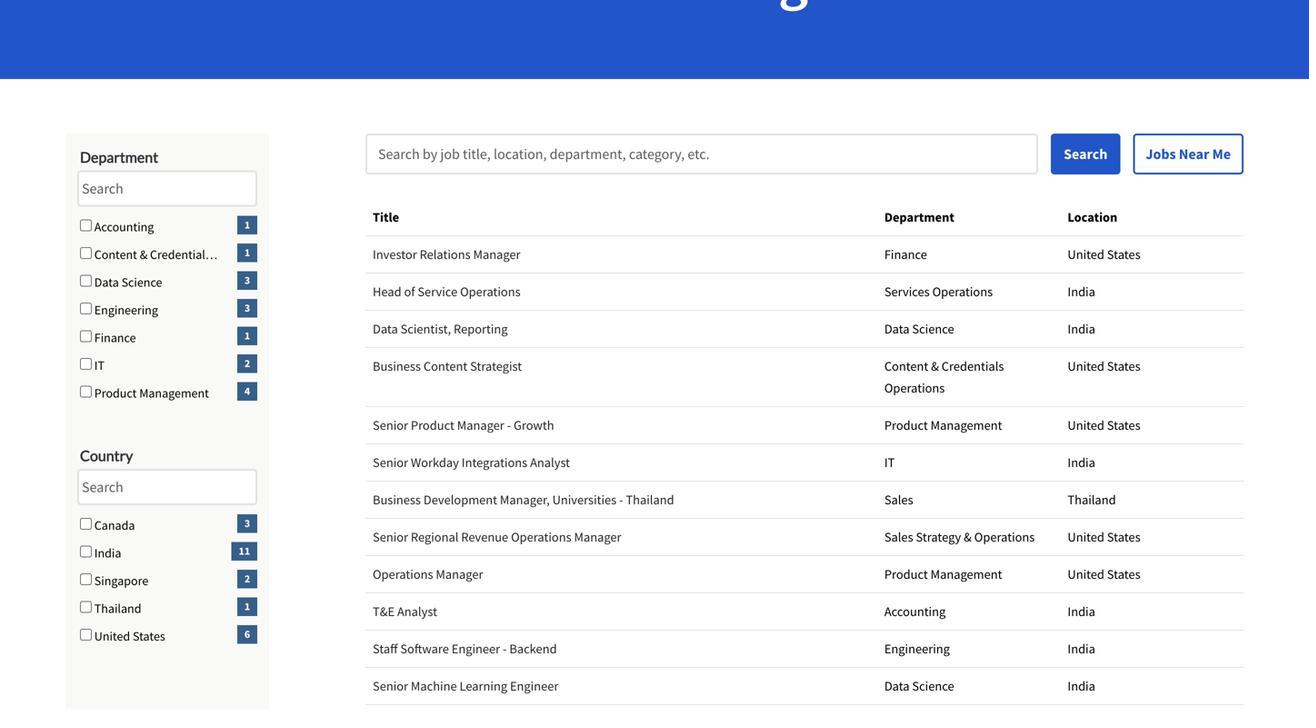 Task type: describe. For each thing, give the bounding box(es) containing it.
united states for investor relations manager
[[1068, 246, 1141, 263]]

senior machine learning engineer link
[[373, 678, 559, 695]]

department: data science element for data scientist, reporting
[[885, 318, 1054, 340]]

singapore
[[92, 573, 149, 589]]

united for investor relations manager
[[1068, 246, 1105, 263]]

list for department
[[77, 216, 272, 410]]

it inside it list item
[[92, 357, 105, 374]]

Search text field
[[77, 171, 257, 207]]

engineering inside list item
[[92, 302, 158, 318]]

strategy
[[916, 529, 962, 546]]

science for data scientist, reporting
[[913, 321, 955, 337]]

united for operations manager
[[1068, 567, 1105, 583]]

department: it element
[[885, 452, 1054, 474]]

department inside filter jobs element
[[80, 148, 158, 166]]

location: india element for analyst
[[1068, 452, 1237, 474]]

staff software engineer - backend link
[[373, 641, 557, 658]]

1 for content & credentials operations
[[245, 246, 250, 260]]

canada list item
[[77, 515, 257, 543]]

search button
[[1052, 134, 1121, 175]]

thailand list item
[[77, 598, 257, 626]]

product down strategy
[[885, 567, 928, 583]]

2 for singapore
[[245, 572, 250, 586]]

investor relations manager
[[373, 246, 521, 263]]

data science for senior machine learning engineer
[[885, 678, 955, 695]]

Search text field
[[77, 469, 257, 506]]

states for operations manager
[[1108, 567, 1141, 583]]

senior product manager - growth
[[373, 417, 554, 434]]

United States checkbox
[[80, 629, 92, 641]]

data for data scientist, reporting department: data science element
[[885, 321, 910, 337]]

- for growth
[[507, 417, 511, 434]]

product inside list item
[[94, 385, 137, 402]]

Engineering checkbox
[[80, 303, 92, 315]]

content inside content & credentials operations
[[885, 358, 929, 375]]

11
[[239, 545, 250, 559]]

integrations
[[462, 455, 528, 471]]

business for business development manager, universities - thailand
[[373, 492, 421, 508]]

data science inside list item
[[92, 274, 162, 291]]

reporting
[[454, 321, 508, 337]]

senior regional revenue operations manager link
[[373, 529, 622, 546]]

department: product management element for senior product manager - growth
[[885, 415, 1054, 437]]

finance list item
[[77, 327, 257, 355]]

t&e analyst
[[373, 604, 437, 620]]

india list item
[[77, 543, 257, 570]]

1 horizontal spatial engineering
[[885, 641, 950, 658]]

location: united states element for operations manager
[[1068, 564, 1237, 586]]

department: content & credentials operations element
[[885, 356, 1054, 399]]

science inside list item
[[121, 274, 162, 291]]

1 vertical spatial -
[[619, 492, 624, 508]]

title
[[373, 209, 399, 226]]

manager down the universities
[[574, 529, 622, 546]]

engineering list item
[[77, 299, 257, 327]]

backend
[[510, 641, 557, 658]]

business content strategist link
[[373, 358, 522, 375]]

india for reporting
[[1068, 321, 1096, 337]]

1 for accounting
[[245, 218, 250, 232]]

3 for data science
[[245, 273, 250, 288]]

relations
[[420, 246, 471, 263]]

accounting list item
[[77, 216, 257, 244]]

1 horizontal spatial content
[[424, 358, 468, 375]]

united states list item
[[77, 626, 257, 653]]

investor relations manager link
[[373, 246, 521, 263]]

states for senior product manager - growth
[[1108, 417, 1141, 434]]

location: united states element for senior product manager - growth
[[1068, 415, 1237, 437]]

jobs
[[1146, 145, 1177, 163]]

2 for it
[[245, 357, 250, 371]]

Accounting checkbox
[[80, 220, 92, 231]]

product management list item
[[77, 382, 257, 410]]

- for backend
[[503, 641, 507, 658]]

3 for engineering
[[245, 301, 250, 315]]

india for engineer
[[1068, 641, 1096, 658]]

sales strategy & operations
[[885, 529, 1035, 546]]

management for operations manager
[[931, 567, 1003, 583]]

data for department: data science element related to senior machine learning engineer
[[885, 678, 910, 695]]

operations manager link
[[373, 567, 483, 583]]

Product Management checkbox
[[80, 386, 92, 398]]

department: sales strategy & operations element
[[885, 527, 1054, 548]]

business for business content strategist
[[373, 358, 421, 375]]

product management for operations manager
[[885, 567, 1003, 583]]

1 vertical spatial department
[[885, 209, 955, 226]]

content & credentials operations inside list item
[[92, 246, 272, 263]]

investor
[[373, 246, 417, 263]]

sales for sales
[[885, 492, 914, 508]]

senior regional revenue operations manager
[[373, 529, 622, 546]]

IT checkbox
[[80, 358, 92, 370]]

3 for canada
[[245, 517, 250, 531]]

science for senior machine learning engineer
[[913, 678, 955, 695]]

united for senior product manager - growth
[[1068, 417, 1105, 434]]

1 horizontal spatial analyst
[[530, 455, 570, 471]]

india for service
[[1068, 284, 1096, 300]]

search
[[1064, 145, 1108, 163]]

0 horizontal spatial analyst
[[397, 604, 437, 620]]

head of service operations
[[373, 284, 521, 300]]

management for senior product manager - growth
[[931, 417, 1003, 434]]

1 for finance
[[245, 329, 250, 343]]

credentials inside list item
[[150, 246, 211, 263]]

regional
[[411, 529, 459, 546]]

data for data scientist, reporting link
[[373, 321, 398, 337]]

manager,
[[500, 492, 550, 508]]

growth
[[514, 417, 554, 434]]

Data Science checkbox
[[80, 275, 92, 287]]

1 for thailand
[[245, 600, 250, 614]]

product up workday
[[411, 417, 455, 434]]

it list item
[[77, 355, 257, 382]]

Content & Credentials Operations checkbox
[[80, 247, 92, 259]]

united inside list item
[[94, 628, 130, 645]]



Task type: locate. For each thing, give the bounding box(es) containing it.
& inside list item
[[140, 246, 148, 263]]

it up 'product management' checkbox
[[92, 357, 105, 374]]

4 senior from the top
[[373, 678, 408, 695]]

0 horizontal spatial engineering
[[92, 302, 158, 318]]

of
[[404, 284, 415, 300]]

head of service operations link
[[373, 284, 521, 300]]

t&e
[[373, 604, 395, 620]]

0 vertical spatial department
[[80, 148, 158, 166]]

1 vertical spatial &
[[931, 358, 939, 375]]

6 location: india element from the top
[[1068, 676, 1237, 698]]

2 inside the singapore list item
[[245, 572, 250, 586]]

content right the content & credentials operations 'option'
[[94, 246, 137, 263]]

1 horizontal spatial &
[[931, 358, 939, 375]]

0 vertical spatial credentials
[[150, 246, 211, 263]]

3 3 from the top
[[245, 517, 250, 531]]

2 vertical spatial science
[[913, 678, 955, 695]]

1 senior from the top
[[373, 417, 408, 434]]

content inside list item
[[94, 246, 137, 263]]

0 horizontal spatial finance
[[92, 330, 136, 346]]

1 2 from the top
[[245, 357, 250, 371]]

senior for senior product manager - growth
[[373, 417, 408, 434]]

1 inside thailand list item
[[245, 600, 250, 614]]

service
[[418, 284, 458, 300]]

engineer
[[452, 641, 500, 658], [510, 678, 559, 695]]

data down services
[[885, 321, 910, 337]]

0 horizontal spatial &
[[140, 246, 148, 263]]

it up department: sales 'element'
[[885, 455, 895, 471]]

product right 'product management' checkbox
[[94, 385, 137, 402]]

1 vertical spatial engineer
[[510, 678, 559, 695]]

3 up 4
[[245, 301, 250, 315]]

staff software engineer - backend
[[373, 641, 557, 658]]

department
[[80, 148, 158, 166], [885, 209, 955, 226]]

&
[[140, 246, 148, 263], [931, 358, 939, 375], [964, 529, 972, 546]]

product management
[[92, 385, 209, 402], [885, 417, 1003, 434], [885, 567, 1003, 583]]

content & credentials operations down accounting "list item"
[[92, 246, 272, 263]]

manager right relations
[[473, 246, 521, 263]]

business up regional
[[373, 492, 421, 508]]

1 vertical spatial sales
[[885, 529, 914, 546]]

head
[[373, 284, 402, 300]]

2 vertical spatial 3
[[245, 517, 250, 531]]

location: thailand element
[[1068, 489, 1237, 511]]

1 vertical spatial department: product management element
[[885, 564, 1054, 586]]

1 inside accounting "list item"
[[245, 218, 250, 232]]

location: india element for engineer
[[1068, 676, 1237, 698]]

me
[[1213, 145, 1231, 163]]

thailand inside list item
[[92, 601, 141, 617]]

sales inside 'element'
[[885, 492, 914, 508]]

3
[[245, 273, 250, 288], [245, 301, 250, 315], [245, 517, 250, 531]]

0 vertical spatial 3
[[245, 273, 250, 288]]

department: product management element
[[885, 415, 1054, 437], [885, 564, 1054, 586]]

2 list from the top
[[77, 515, 257, 653]]

0 horizontal spatial accounting
[[92, 219, 154, 235]]

country
[[80, 447, 133, 465]]

department: services operations element
[[885, 281, 1054, 303]]

location: united states element
[[1068, 244, 1237, 266], [1068, 356, 1237, 377], [1068, 415, 1237, 437], [1068, 527, 1237, 548], [1068, 564, 1237, 586]]

1 department: product management element from the top
[[885, 415, 1054, 437]]

2 horizontal spatial content
[[885, 358, 929, 375]]

data scientist, reporting link
[[373, 321, 508, 337]]

list for country
[[77, 515, 257, 653]]

2 location: india element from the top
[[1068, 318, 1237, 340]]

5 location: india element from the top
[[1068, 638, 1237, 660]]

1 vertical spatial 2
[[245, 572, 250, 586]]

2 department: data science element from the top
[[885, 676, 1054, 698]]

& down services operations
[[931, 358, 939, 375]]

scientist,
[[401, 321, 451, 337]]

sales
[[885, 492, 914, 508], [885, 529, 914, 546]]

services operations
[[885, 284, 993, 300]]

Search by job title, location, department, category, etc. text field
[[366, 134, 1039, 175]]

0 vertical spatial product management
[[92, 385, 209, 402]]

4 location: india element from the top
[[1068, 601, 1237, 623]]

science
[[121, 274, 162, 291], [913, 321, 955, 337], [913, 678, 955, 695]]

content & credentials operations down services operations
[[885, 358, 1004, 397]]

4 1 from the top
[[245, 600, 250, 614]]

2 vertical spatial product management
[[885, 567, 1003, 583]]

1 horizontal spatial thailand
[[626, 492, 675, 508]]

1 vertical spatial science
[[913, 321, 955, 337]]

1 horizontal spatial credentials
[[942, 358, 1004, 375]]

India checkbox
[[80, 546, 92, 558]]

department: data science element for senior machine learning engineer
[[885, 676, 1054, 698]]

states for business content strategist
[[1108, 358, 1141, 375]]

0 vertical spatial engineering
[[92, 302, 158, 318]]

department: product management element up department: it element
[[885, 415, 1054, 437]]

united states for senior product manager - growth
[[1068, 417, 1141, 434]]

india for integrations
[[1068, 455, 1096, 471]]

jobs near me button
[[1134, 134, 1244, 175]]

product management down strategy
[[885, 567, 1003, 583]]

content
[[94, 246, 137, 263], [424, 358, 468, 375], [885, 358, 929, 375]]

senior down staff
[[373, 678, 408, 695]]

0 vertical spatial 2
[[245, 357, 250, 371]]

2
[[245, 357, 250, 371], [245, 572, 250, 586]]

1 vertical spatial analyst
[[397, 604, 437, 620]]

1 horizontal spatial engineer
[[510, 678, 559, 695]]

0 vertical spatial accounting
[[92, 219, 154, 235]]

science down services operations
[[913, 321, 955, 337]]

accounting inside "list item"
[[92, 219, 154, 235]]

- left backend
[[503, 641, 507, 658]]

united for business content strategist
[[1068, 358, 1105, 375]]

0 vertical spatial sales
[[885, 492, 914, 508]]

0 vertical spatial department: product management element
[[885, 415, 1054, 437]]

united
[[1068, 246, 1105, 263], [1068, 358, 1105, 375], [1068, 417, 1105, 434], [1068, 529, 1105, 546], [1068, 567, 1105, 583], [94, 628, 130, 645]]

0 vertical spatial department: data science element
[[885, 318, 1054, 340]]

department: product management element down department: sales strategy & operations element
[[885, 564, 1054, 586]]

1 1 from the top
[[245, 218, 250, 232]]

united states inside list item
[[92, 628, 165, 645]]

department: data science element down department: engineering element
[[885, 676, 1054, 698]]

manager up senior workday integrations analyst
[[457, 417, 505, 434]]

science up engineering list item
[[121, 274, 162, 291]]

1 horizontal spatial it
[[885, 455, 895, 471]]

india for learning
[[1068, 678, 1096, 695]]

product management for senior product manager - growth
[[885, 417, 1003, 434]]

3 inside the canada list item
[[245, 517, 250, 531]]

2 1 from the top
[[245, 246, 250, 260]]

operations
[[213, 246, 272, 263], [460, 284, 521, 300], [933, 284, 993, 300], [885, 380, 945, 397], [511, 529, 572, 546], [975, 529, 1035, 546], [373, 567, 433, 583]]

analyst down growth
[[530, 455, 570, 471]]

senior left workday
[[373, 455, 408, 471]]

department: engineering element
[[885, 638, 1054, 660]]

t&e analyst link
[[373, 604, 437, 620]]

1 vertical spatial department: data science element
[[885, 676, 1054, 698]]

sales up sales strategy & operations
[[885, 492, 914, 508]]

business
[[373, 358, 421, 375], [373, 492, 421, 508]]

3 senior from the top
[[373, 529, 408, 546]]

2 vertical spatial management
[[931, 567, 1003, 583]]

1 up 4
[[245, 329, 250, 343]]

1 horizontal spatial content & credentials operations
[[885, 358, 1004, 397]]

manager
[[473, 246, 521, 263], [457, 417, 505, 434], [574, 529, 622, 546], [436, 567, 483, 583]]

product management down it list item
[[92, 385, 209, 402]]

engineering
[[92, 302, 158, 318], [885, 641, 950, 658]]

data science up the engineering checkbox
[[92, 274, 162, 291]]

1 vertical spatial finance
[[92, 330, 136, 346]]

0 horizontal spatial credentials
[[150, 246, 211, 263]]

credentials down accounting "list item"
[[150, 246, 211, 263]]

department up search text field
[[80, 148, 158, 166]]

2 senior from the top
[[373, 455, 408, 471]]

business content strategist
[[373, 358, 522, 375]]

2 department: product management element from the top
[[885, 564, 1054, 586]]

1 horizontal spatial department
[[885, 209, 955, 226]]

india
[[1068, 284, 1096, 300], [1068, 321, 1096, 337], [1068, 455, 1096, 471], [92, 545, 121, 562], [1068, 604, 1096, 620], [1068, 641, 1096, 658], [1068, 678, 1096, 695]]

engineering up finance option
[[92, 302, 158, 318]]

1 vertical spatial 3
[[245, 301, 250, 315]]

1 vertical spatial content & credentials operations
[[885, 358, 1004, 397]]

learning
[[460, 678, 508, 695]]

operations inside list item
[[213, 246, 272, 263]]

0 vertical spatial business
[[373, 358, 421, 375]]

business down scientist,
[[373, 358, 421, 375]]

data down department: engineering element
[[885, 678, 910, 695]]

near
[[1179, 145, 1210, 163]]

1 department: data science element from the top
[[885, 318, 1054, 340]]

management down department: sales strategy & operations element
[[931, 567, 1003, 583]]

3 up 11
[[245, 517, 250, 531]]

accounting up department: engineering element
[[885, 604, 946, 620]]

2 location: united states element from the top
[[1068, 356, 1237, 377]]

credentials down department: services operations element
[[942, 358, 1004, 375]]

0 vertical spatial -
[[507, 417, 511, 434]]

& down accounting "list item"
[[140, 246, 148, 263]]

senior
[[373, 417, 408, 434], [373, 455, 408, 471], [373, 529, 408, 546], [373, 678, 408, 695]]

finance
[[885, 246, 928, 263], [92, 330, 136, 346]]

location
[[1068, 209, 1118, 226]]

operations manager
[[373, 567, 483, 583]]

management
[[139, 385, 209, 402], [931, 417, 1003, 434], [931, 567, 1003, 583]]

2 vertical spatial -
[[503, 641, 507, 658]]

- right the universities
[[619, 492, 624, 508]]

accounting
[[92, 219, 154, 235], [885, 604, 946, 620]]

Finance checkbox
[[80, 331, 92, 342]]

3 inside data science list item
[[245, 273, 250, 288]]

1 vertical spatial business
[[373, 492, 421, 508]]

sales left strategy
[[885, 529, 914, 546]]

1 inside finance list item
[[245, 329, 250, 343]]

engineering down department: accounting element
[[885, 641, 950, 658]]

senior for senior machine learning engineer
[[373, 678, 408, 695]]

- left growth
[[507, 417, 511, 434]]

data science for data scientist, reporting
[[885, 321, 955, 337]]

1 down accounting "list item"
[[245, 246, 250, 260]]

1 horizontal spatial finance
[[885, 246, 928, 263]]

department: product management element for operations manager
[[885, 564, 1054, 586]]

department: accounting element
[[885, 601, 1054, 623]]

states
[[1108, 246, 1141, 263], [1108, 358, 1141, 375], [1108, 417, 1141, 434], [1108, 529, 1141, 546], [1108, 567, 1141, 583], [133, 628, 165, 645]]

0 vertical spatial list
[[77, 216, 272, 410]]

product management up department: it element
[[885, 417, 1003, 434]]

3 inside engineering list item
[[245, 301, 250, 315]]

Singapore checkbox
[[80, 574, 92, 586]]

department: finance element
[[885, 244, 1054, 266]]

1 business from the top
[[373, 358, 421, 375]]

5 location: united states element from the top
[[1068, 564, 1237, 586]]

1 3 from the top
[[245, 273, 250, 288]]

engineer down backend
[[510, 678, 559, 695]]

content & credentials operations
[[92, 246, 272, 263], [885, 358, 1004, 397]]

data science
[[92, 274, 162, 291], [885, 321, 955, 337], [885, 678, 955, 695]]

0 horizontal spatial engineer
[[452, 641, 500, 658]]

0 vertical spatial &
[[140, 246, 148, 263]]

2 vertical spatial data science
[[885, 678, 955, 695]]

4
[[245, 384, 250, 399]]

department: sales element
[[885, 489, 1054, 511]]

1 vertical spatial engineering
[[885, 641, 950, 658]]

location: india element for operations
[[1068, 281, 1237, 303]]

4 location: united states element from the top
[[1068, 527, 1237, 548]]

1 sales from the top
[[885, 492, 914, 508]]

it inside department: it element
[[885, 455, 895, 471]]

location: united states element for senior regional revenue operations manager
[[1068, 527, 1237, 548]]

filter jobs element
[[77, 148, 272, 668]]

3 location: united states element from the top
[[1068, 415, 1237, 437]]

machine
[[411, 678, 457, 695]]

finance inside list item
[[92, 330, 136, 346]]

strategist
[[470, 358, 522, 375]]

2 3 from the top
[[245, 301, 250, 315]]

senior for senior workday integrations analyst
[[373, 455, 408, 471]]

1 vertical spatial credentials
[[942, 358, 1004, 375]]

2 up 4
[[245, 357, 250, 371]]

management inside 'product management' list item
[[139, 385, 209, 402]]

list
[[77, 216, 272, 410], [77, 515, 257, 653]]

united states for senior regional revenue operations manager
[[1068, 529, 1141, 546]]

2 down 11
[[245, 572, 250, 586]]

data
[[94, 274, 119, 291], [373, 321, 398, 337], [885, 321, 910, 337], [885, 678, 910, 695]]

engineer up learning
[[452, 641, 500, 658]]

content down services
[[885, 358, 929, 375]]

content & credentials operations list item
[[77, 244, 272, 271]]

1 vertical spatial accounting
[[885, 604, 946, 620]]

2 2 from the top
[[245, 572, 250, 586]]

services
[[885, 284, 930, 300]]

product up department: it element
[[885, 417, 928, 434]]

data scientist, reporting
[[373, 321, 508, 337]]

1 vertical spatial product management
[[885, 417, 1003, 434]]

it
[[92, 357, 105, 374], [885, 455, 895, 471]]

product management inside list item
[[92, 385, 209, 402]]

finance up services
[[885, 246, 928, 263]]

senior left regional
[[373, 529, 408, 546]]

0 vertical spatial science
[[121, 274, 162, 291]]

sales for sales strategy & operations
[[885, 529, 914, 546]]

0 vertical spatial it
[[92, 357, 105, 374]]

1 vertical spatial management
[[931, 417, 1003, 434]]

content down data scientist, reporting link
[[424, 358, 468, 375]]

2 sales from the top
[[885, 529, 914, 546]]

states for investor relations manager
[[1108, 246, 1141, 263]]

management down it list item
[[139, 385, 209, 402]]

india inside list item
[[92, 545, 121, 562]]

singapore list item
[[77, 570, 257, 598]]

0 vertical spatial finance
[[885, 246, 928, 263]]

0 horizontal spatial thailand
[[92, 601, 141, 617]]

senior down business content strategist
[[373, 417, 408, 434]]

3 down content & credentials operations list item
[[245, 273, 250, 288]]

analyst right t&e
[[397, 604, 437, 620]]

data science down department: engineering element
[[885, 678, 955, 695]]

location: india element
[[1068, 281, 1237, 303], [1068, 318, 1237, 340], [1068, 452, 1237, 474], [1068, 601, 1237, 623], [1068, 638, 1237, 660], [1068, 676, 1237, 698]]

1 vertical spatial data science
[[885, 321, 955, 337]]

0 horizontal spatial department
[[80, 148, 158, 166]]

thailand
[[626, 492, 675, 508], [1068, 492, 1116, 508], [92, 601, 141, 617]]

location: united states element for investor relations manager
[[1068, 244, 1237, 266]]

2 inside it list item
[[245, 357, 250, 371]]

senior product manager - growth link
[[373, 417, 554, 434]]

6
[[245, 628, 250, 642]]

list containing canada
[[77, 515, 257, 653]]

department up the department: finance element on the right top
[[885, 209, 955, 226]]

data right 'data science' option
[[94, 274, 119, 291]]

department: data science element down department: services operations element
[[885, 318, 1054, 340]]

0 vertical spatial management
[[139, 385, 209, 402]]

business development manager, universities - thailand link
[[373, 492, 675, 508]]

3 1 from the top
[[245, 329, 250, 343]]

data down the head at the left
[[373, 321, 398, 337]]

1 up '6'
[[245, 600, 250, 614]]

2 business from the top
[[373, 492, 421, 508]]

-
[[507, 417, 511, 434], [619, 492, 624, 508], [503, 641, 507, 658]]

2 horizontal spatial thailand
[[1068, 492, 1116, 508]]

0 vertical spatial content & credentials operations
[[92, 246, 272, 263]]

states inside list item
[[133, 628, 165, 645]]

location: india element for -
[[1068, 638, 1237, 660]]

1 location: united states element from the top
[[1068, 244, 1237, 266]]

3 location: india element from the top
[[1068, 452, 1237, 474]]

united states for business content strategist
[[1068, 358, 1141, 375]]

senior workday integrations analyst
[[373, 455, 570, 471]]

software
[[401, 641, 449, 658]]

senior for senior regional revenue operations manager
[[373, 529, 408, 546]]

united states
[[1068, 246, 1141, 263], [1068, 358, 1141, 375], [1068, 417, 1141, 434], [1068, 529, 1141, 546], [1068, 567, 1141, 583], [92, 628, 165, 645]]

jobs near me
[[1146, 145, 1231, 163]]

states for senior regional revenue operations manager
[[1108, 529, 1141, 546]]

1 list from the top
[[77, 216, 272, 410]]

0 vertical spatial data science
[[92, 274, 162, 291]]

finance up it checkbox
[[92, 330, 136, 346]]

senior workday integrations analyst link
[[373, 455, 570, 471]]

united states for operations manager
[[1068, 567, 1141, 583]]

workday
[[411, 455, 459, 471]]

data science list item
[[77, 271, 257, 299]]

1 inside content & credentials operations list item
[[245, 246, 250, 260]]

Canada checkbox
[[80, 518, 92, 530]]

credentials
[[150, 246, 211, 263], [942, 358, 1004, 375]]

universities
[[553, 492, 617, 508]]

management up department: it element
[[931, 417, 1003, 434]]

2 vertical spatial &
[[964, 529, 972, 546]]

staff
[[373, 641, 398, 658]]

1
[[245, 218, 250, 232], [245, 246, 250, 260], [245, 329, 250, 343], [245, 600, 250, 614]]

senior machine learning engineer
[[373, 678, 559, 695]]

0 horizontal spatial it
[[92, 357, 105, 374]]

0 vertical spatial engineer
[[452, 641, 500, 658]]

development
[[424, 492, 498, 508]]

1 horizontal spatial accounting
[[885, 604, 946, 620]]

analyst
[[530, 455, 570, 471], [397, 604, 437, 620]]

0 horizontal spatial content & credentials operations
[[92, 246, 272, 263]]

1 vertical spatial list
[[77, 515, 257, 653]]

data inside list item
[[94, 274, 119, 291]]

accounting up the content & credentials operations 'option'
[[92, 219, 154, 235]]

manager down regional
[[436, 567, 483, 583]]

revenue
[[461, 529, 509, 546]]

& right strategy
[[964, 529, 972, 546]]

2 horizontal spatial &
[[964, 529, 972, 546]]

Thailand checkbox
[[80, 602, 92, 613]]

list containing accounting
[[77, 216, 272, 410]]

business development manager, universities - thailand
[[373, 492, 675, 508]]

1 location: india element from the top
[[1068, 281, 1237, 303]]

product
[[94, 385, 137, 402], [411, 417, 455, 434], [885, 417, 928, 434], [885, 567, 928, 583]]

location: united states element for business content strategist
[[1068, 356, 1237, 377]]

1 up content & credentials operations list item
[[245, 218, 250, 232]]

united for senior regional revenue operations manager
[[1068, 529, 1105, 546]]

list inside filter jobs element
[[77, 515, 257, 653]]

0 vertical spatial analyst
[[530, 455, 570, 471]]

science down department: engineering element
[[913, 678, 955, 695]]

canada
[[92, 518, 135, 534]]

1 vertical spatial it
[[885, 455, 895, 471]]

0 horizontal spatial content
[[94, 246, 137, 263]]

department: data science element
[[885, 318, 1054, 340], [885, 676, 1054, 698]]

data science down services
[[885, 321, 955, 337]]



Task type: vqa. For each thing, say whether or not it's contained in the screenshot.
"Coursera" within the Coursera was launched in 2012 by two Stanford Computer Science professors, Andrew Ng and Daphne Koller, with a mission to provide universal access to world-class learning. It is now one of the largest online learning platforms in the world, with 136 million registered learners as of September 30, 2023.
no



